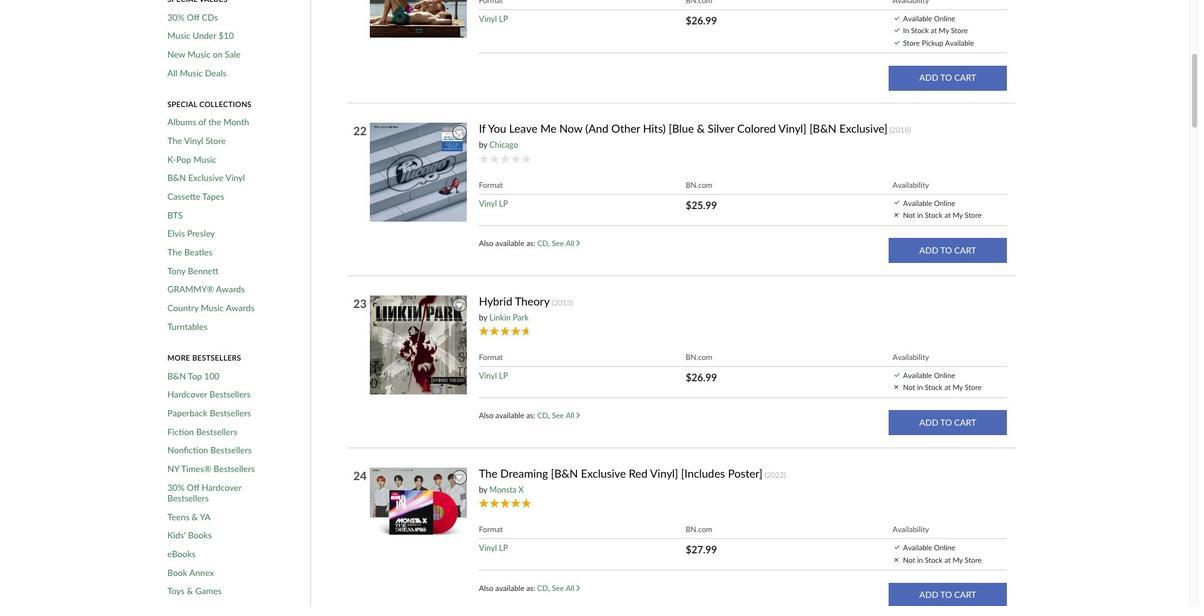 Task type: locate. For each thing, give the bounding box(es) containing it.
dreaming
[[501, 467, 548, 480]]

0 vertical spatial in
[[918, 210, 923, 219]]

1 not from the top
[[904, 210, 916, 219]]

0 horizontal spatial vinyl]
[[650, 467, 679, 480]]

see all for other
[[552, 239, 577, 248]]

2 vertical spatial see all link
[[552, 583, 580, 593]]

k-
[[167, 154, 176, 164]]

country music awards
[[167, 302, 255, 313]]

available online for hybrid theory
[[904, 371, 956, 379]]

1 off from the top
[[187, 12, 200, 22]]

awards
[[216, 284, 245, 295], [226, 302, 255, 313]]

3 in from the top
[[918, 555, 923, 564]]

2 also available as: cd , from the top
[[479, 411, 552, 420]]

3 also from the top
[[479, 583, 494, 593]]

cd for (2013)
[[538, 411, 548, 420]]

kids' books
[[167, 530, 212, 541]]

bestsellers inside 30% off hardcover bestsellers
[[167, 493, 209, 503]]

of
[[199, 117, 206, 127]]

2 cd from the top
[[538, 411, 548, 420]]

0 vertical spatial see all link
[[552, 239, 580, 248]]

lp for you
[[499, 198, 508, 208]]

music inside the k-pop music link
[[193, 154, 216, 164]]

1 vertical spatial as:
[[527, 411, 536, 420]]

3 cd link from the top
[[538, 583, 548, 593]]

bestsellers up ny times® bestsellers
[[211, 445, 252, 455]]

2 lp from the top
[[499, 198, 508, 208]]

30% inside 30% off hardcover bestsellers
[[167, 482, 185, 492]]

collections
[[199, 100, 252, 109]]

3 available from the top
[[496, 583, 525, 593]]

1 vertical spatial see all link
[[552, 411, 580, 420]]

1 vertical spatial $26.99 link
[[686, 371, 717, 383]]

1 horizontal spatial [b&n
[[810, 122, 837, 136]]

vinyl]
[[779, 122, 807, 136], [650, 467, 679, 480]]

also for the
[[479, 583, 494, 593]]

vinyl for hybrid vinyl lp link
[[479, 371, 497, 381]]

music inside the all music deals link
[[180, 67, 203, 78]]

format down chicago link
[[479, 180, 503, 189]]

the dreaming [b&n exclusive red vinyl] [includes poster] (2022) by monsta x
[[479, 467, 786, 495]]

0 vertical spatial right image
[[577, 412, 580, 419]]

linkin park link
[[490, 312, 529, 322]]

bestsellers up teens & ya
[[167, 493, 209, 503]]

presley
[[187, 228, 215, 239]]

1 see all from the top
[[552, 239, 577, 248]]

2 $26.99 link from the top
[[686, 371, 717, 383]]

0 vertical spatial b&n
[[167, 172, 186, 183]]

3 lp from the top
[[499, 371, 508, 381]]

check image
[[895, 16, 900, 20], [895, 40, 900, 44], [895, 373, 900, 377], [895, 545, 900, 549]]

3 also available as: cd , from the top
[[479, 583, 552, 593]]

1 cd from the top
[[538, 239, 548, 248]]

2 vertical spatial bn.com
[[686, 525, 713, 534]]

nonfiction bestsellers link
[[167, 445, 252, 456]]

exclusive inside the dreaming [b&n exclusive red vinyl] [includes poster] (2022) by monsta x
[[581, 467, 626, 480]]

2 vertical spatial &
[[187, 586, 193, 596]]

store
[[904, 38, 920, 47], [206, 135, 226, 146]]

[b&n left exclusive]
[[810, 122, 837, 136]]

2 not in stock at my store from the top
[[904, 383, 982, 392]]

paperback bestsellers
[[167, 408, 251, 418]]

available online for if you leave me now (and other hits) [blue & silver colored vinyl] [b&n exclusive]
[[904, 198, 956, 207]]

4 check image from the top
[[895, 545, 900, 549]]

0 vertical spatial vinyl]
[[779, 122, 807, 136]]

1 availability from the top
[[893, 180, 930, 189]]

check image up close modal image
[[895, 201, 900, 205]]

vinyl lp
[[479, 14, 508, 24], [479, 198, 508, 208], [479, 371, 508, 381], [479, 543, 508, 553]]

None submit
[[889, 66, 1007, 91], [889, 238, 1007, 263], [889, 410, 1007, 435], [889, 583, 1007, 606], [889, 66, 1007, 91], [889, 238, 1007, 263], [889, 410, 1007, 435], [889, 583, 1007, 606]]

off left cds
[[187, 12, 200, 22]]

0 horizontal spatial exclusive
[[188, 172, 224, 183]]

music up b&n exclusive vinyl
[[193, 154, 216, 164]]

books
[[188, 530, 212, 541]]

chicago link
[[490, 140, 518, 150]]

2 vertical spatial by
[[479, 485, 488, 495]]

by left linkin
[[479, 312, 488, 322]]

0 vertical spatial by
[[479, 140, 488, 150]]

2 $26.99 from the top
[[686, 371, 717, 383]]

2 also from the top
[[479, 411, 494, 420]]

as:
[[527, 239, 536, 248], [527, 411, 536, 420], [527, 583, 536, 593]]

2 vertical spatial not
[[904, 555, 916, 564]]

2 30% from the top
[[167, 482, 185, 492]]

cd link
[[538, 239, 548, 248], [538, 411, 548, 420], [538, 583, 548, 593]]

0 vertical spatial close modal image
[[895, 385, 899, 389]]

bestsellers down "100"
[[210, 389, 251, 400]]

toys & games
[[167, 586, 222, 596]]

0 vertical spatial the
[[167, 135, 182, 146]]

(and
[[586, 122, 609, 136]]

4 available online from the top
[[904, 543, 956, 552]]

see all for [includes
[[552, 583, 577, 593]]

see all link for other
[[552, 239, 580, 248]]

3 format from the top
[[479, 525, 503, 534]]

if you leave me now (and other hits) [blue & silver colored vinyl] [b&n exclusive] image
[[370, 122, 470, 223]]

2 vinyl lp link from the top
[[479, 198, 508, 208]]

format down linkin
[[479, 352, 503, 362]]

off for hardcover
[[187, 482, 200, 492]]

0 vertical spatial store
[[904, 38, 920, 47]]

1 vertical spatial right image
[[577, 585, 580, 592]]

3 not from the top
[[904, 555, 916, 564]]

format for hybrid
[[479, 352, 503, 362]]

0 vertical spatial off
[[187, 12, 200, 22]]

1 vertical spatial vinyl]
[[650, 467, 679, 480]]

(2022)
[[765, 470, 786, 480]]

b&n for b&n top 100
[[167, 370, 186, 381]]

1 also from the top
[[479, 239, 494, 248]]

in
[[904, 26, 910, 35]]

vinyl for the's vinyl lp link
[[479, 543, 497, 553]]

3 availability from the top
[[893, 525, 930, 534]]

2 online from the top
[[935, 198, 956, 207]]

stock
[[911, 26, 929, 35], [925, 210, 943, 219], [925, 383, 943, 392], [925, 555, 943, 564]]

at for if you leave me now (and other hits) [blue & silver colored vinyl] [b&n exclusive]
[[945, 210, 951, 219]]

1 right image from the top
[[577, 412, 580, 419]]

hybrid
[[479, 294, 513, 308]]

format down monsta
[[479, 525, 503, 534]]

3 available online from the top
[[904, 371, 956, 379]]

also available as: cd , for theory
[[479, 411, 552, 420]]

0 vertical spatial availability
[[893, 180, 930, 189]]

3 as: from the top
[[527, 583, 536, 593]]

30% up music under $10
[[167, 12, 185, 22]]

in for (2022)
[[918, 555, 923, 564]]

1 vertical spatial 30%
[[167, 482, 185, 492]]

2 vertical spatial available
[[496, 583, 525, 593]]

music for all
[[180, 67, 203, 78]]

x
[[519, 485, 524, 495]]

1 format from the top
[[479, 180, 503, 189]]

$25.99 link
[[686, 199, 717, 211]]

tony bennett
[[167, 265, 219, 276]]

0 vertical spatial 30%
[[167, 12, 185, 22]]

format for the
[[479, 525, 503, 534]]

off for cds
[[187, 12, 200, 22]]

store down the
[[206, 135, 226, 146]]

not for [blue
[[904, 210, 916, 219]]

1 vertical spatial [b&n
[[551, 467, 578, 480]]

1 cd link from the top
[[538, 239, 548, 248]]

1 check image from the top
[[895, 16, 900, 20]]

& for ya
[[192, 511, 198, 522]]

1 , from the top
[[548, 239, 550, 248]]

music down new music on sale link
[[180, 67, 203, 78]]

0 vertical spatial see all
[[552, 239, 577, 248]]

0 vertical spatial check image
[[895, 28, 900, 32]]

by inside if you leave me now (and other hits) [blue & silver colored vinyl] [b&n exclusive] (2018) by chicago
[[479, 140, 488, 150]]

1 horizontal spatial vinyl]
[[779, 122, 807, 136]]

2 vertical spatial see
[[552, 583, 564, 593]]

3 , from the top
[[548, 583, 550, 593]]

all for theory
[[566, 411, 575, 420]]

right image
[[577, 412, 580, 419], [577, 585, 580, 592]]

off inside 30% off hardcover bestsellers
[[187, 482, 200, 492]]

vinyl] right red
[[650, 467, 679, 480]]

close modal image for the dreaming [b&n exclusive red vinyl] [includes poster]
[[895, 558, 899, 562]]

0 vertical spatial see
[[552, 239, 564, 248]]

2 see all link from the top
[[552, 411, 580, 420]]

1 as: from the top
[[527, 239, 536, 248]]

2 vertical spatial see all
[[552, 583, 577, 593]]

the up k- on the top
[[167, 135, 182, 146]]

& right [blue
[[697, 122, 705, 136]]

1 vertical spatial $26.99
[[686, 371, 717, 383]]

3 cd from the top
[[538, 583, 548, 593]]

[includes
[[681, 467, 725, 480]]

available
[[496, 239, 525, 248], [496, 411, 525, 420], [496, 583, 525, 593]]

hardcover down ny times® bestsellers link
[[202, 482, 242, 492]]

1 vertical spatial cd link
[[538, 411, 548, 420]]

music down grammy® awards link
[[201, 302, 224, 313]]

1 see from the top
[[552, 239, 564, 248]]

monsta x link
[[490, 485, 524, 495]]

0 vertical spatial not in stock at my store
[[904, 210, 982, 219]]

linkin
[[490, 312, 511, 322]]

3 bn.com from the top
[[686, 525, 713, 534]]

2 vertical spatial ,
[[548, 583, 550, 593]]

1 vertical spatial exclusive
[[581, 467, 626, 480]]

2 off from the top
[[187, 482, 200, 492]]

24
[[353, 469, 367, 483]]

vinyl lp link for the
[[479, 543, 508, 553]]

0 vertical spatial cd
[[538, 239, 548, 248]]

check image
[[895, 28, 900, 32], [895, 201, 900, 205]]

1 horizontal spatial store
[[904, 38, 920, 47]]

3 see all from the top
[[552, 583, 577, 593]]

1 by from the top
[[479, 140, 488, 150]]

music inside country music awards link
[[201, 302, 224, 313]]

0 vertical spatial [b&n
[[810, 122, 837, 136]]

b&n exclusive vinyl link
[[167, 172, 245, 183]]

by down if
[[479, 140, 488, 150]]

vinyl] inside the dreaming [b&n exclusive red vinyl] [includes poster] (2022) by monsta x
[[650, 467, 679, 480]]

3 vinyl lp link from the top
[[479, 371, 508, 381]]

& right toys
[[187, 586, 193, 596]]

$26.99 for first the $26.99 link from the bottom
[[686, 371, 717, 383]]

1 online from the top
[[935, 14, 956, 22]]

more bestsellers
[[167, 353, 241, 363]]

1 vertical spatial not in stock at my store
[[904, 383, 982, 392]]

, for [b&n
[[548, 583, 550, 593]]

,
[[548, 239, 550, 248], [548, 411, 550, 420], [548, 583, 550, 593]]

on
[[213, 49, 223, 59]]

awards up country music awards
[[216, 284, 245, 295]]

30% for 30% off hardcover bestsellers
[[167, 482, 185, 492]]

0 vertical spatial also
[[479, 239, 494, 248]]

tony bennett link
[[167, 265, 219, 276]]

the down elvis
[[167, 247, 182, 257]]

grammy® awards
[[167, 284, 245, 295]]

at for the dreaming [b&n exclusive red vinyl] [includes poster]
[[945, 555, 951, 564]]

3 by from the top
[[479, 485, 488, 495]]

exclusive up tapes
[[188, 172, 224, 183]]

1 vertical spatial ,
[[548, 411, 550, 420]]

nonfiction
[[167, 445, 208, 455]]

2 vertical spatial also
[[479, 583, 494, 593]]

0 vertical spatial cd link
[[538, 239, 548, 248]]

2 as: from the top
[[527, 411, 536, 420]]

1 horizontal spatial exclusive
[[581, 467, 626, 480]]

2 available from the top
[[496, 411, 525, 420]]

1 check image from the top
[[895, 28, 900, 32]]

1 vertical spatial by
[[479, 312, 488, 322]]

1 vertical spatial off
[[187, 482, 200, 492]]

30%
[[167, 12, 185, 22], [167, 482, 185, 492]]

the inside the dreaming [b&n exclusive red vinyl] [includes poster] (2022) by monsta x
[[479, 467, 498, 480]]

0 vertical spatial $26.99
[[686, 14, 717, 26]]

the
[[167, 135, 182, 146], [167, 247, 182, 257], [479, 467, 498, 480]]

by left monsta
[[479, 485, 488, 495]]

1 30% from the top
[[167, 12, 185, 22]]

awards down grammy® awards link
[[226, 302, 255, 313]]

colored
[[738, 122, 776, 136]]

format for if
[[479, 180, 503, 189]]

2 vertical spatial availability
[[893, 525, 930, 534]]

online for the dreaming [b&n exclusive red vinyl] [includes poster]
[[935, 543, 956, 552]]

country music awards link
[[167, 302, 255, 313]]

check image left the in
[[895, 28, 900, 32]]

also for if
[[479, 239, 494, 248]]

paperback bestsellers link
[[167, 408, 251, 418]]

0 vertical spatial awards
[[216, 284, 245, 295]]

music inside new music on sale link
[[188, 49, 211, 59]]

close modal image
[[895, 385, 899, 389], [895, 558, 899, 562]]

3 check image from the top
[[895, 373, 900, 377]]

2 check image from the top
[[895, 40, 900, 44]]

4 vinyl lp from the top
[[479, 543, 508, 553]]

paperback
[[167, 408, 208, 418]]

4 online from the top
[[935, 543, 956, 552]]

2 vertical spatial as:
[[527, 583, 536, 593]]

1 bn.com from the top
[[686, 180, 713, 189]]

bennett
[[188, 265, 219, 276]]

0 vertical spatial ,
[[548, 239, 550, 248]]

0 vertical spatial as:
[[527, 239, 536, 248]]

by
[[479, 140, 488, 150], [479, 312, 488, 322], [479, 485, 488, 495]]

2 right image from the top
[[577, 585, 580, 592]]

1 vinyl lp link from the top
[[479, 14, 508, 24]]

the up monsta
[[479, 467, 498, 480]]

off
[[187, 12, 200, 22], [187, 482, 200, 492]]

1 see all link from the top
[[552, 239, 580, 248]]

2 , from the top
[[548, 411, 550, 420]]

0 vertical spatial available
[[496, 239, 525, 248]]

4 lp from the top
[[499, 543, 508, 553]]

2 vertical spatial the
[[479, 467, 498, 480]]

cassette
[[167, 191, 200, 202]]

2 by from the top
[[479, 312, 488, 322]]

vinyl for vinyl lp link for if
[[479, 198, 497, 208]]

1 vertical spatial cd
[[538, 411, 548, 420]]

2 vertical spatial not in stock at my store
[[904, 555, 982, 564]]

exclusive left red
[[581, 467, 626, 480]]

1 vertical spatial format
[[479, 352, 503, 362]]

1 vertical spatial hardcover
[[202, 482, 242, 492]]

2 vertical spatial cd
[[538, 583, 548, 593]]

4 vinyl lp link from the top
[[479, 543, 508, 553]]

vinyl] right colored
[[779, 122, 807, 136]]

2 available online from the top
[[904, 198, 956, 207]]

cassette tapes
[[167, 191, 224, 202]]

b&n top 100 link
[[167, 370, 220, 381]]

b&n down k- on the top
[[167, 172, 186, 183]]

if you leave me now (and other hits) [blue & silver colored vinyl] [b&n exclusive] (2018) by chicago
[[479, 122, 911, 150]]

0 horizontal spatial [b&n
[[551, 467, 578, 480]]

2 vertical spatial in
[[918, 555, 923, 564]]

2 vinyl lp from the top
[[479, 198, 508, 208]]

in
[[918, 210, 923, 219], [918, 383, 923, 392], [918, 555, 923, 564]]

1 vertical spatial the
[[167, 247, 182, 257]]

bn.com
[[686, 180, 713, 189], [686, 352, 713, 362], [686, 525, 713, 534]]

3 not in stock at my store from the top
[[904, 555, 982, 564]]

albums of the month link
[[167, 117, 249, 128]]

1 also available as: cd , from the top
[[479, 239, 552, 248]]

2 vertical spatial cd link
[[538, 583, 548, 593]]

3 see from the top
[[552, 583, 564, 593]]

2 cd link from the top
[[538, 411, 548, 420]]

1 vertical spatial not
[[904, 383, 916, 392]]

1 available from the top
[[496, 239, 525, 248]]

at for hybrid theory
[[945, 383, 951, 392]]

3 vinyl lp from the top
[[479, 371, 508, 381]]

not in stock at my store
[[904, 210, 982, 219], [904, 383, 982, 392], [904, 555, 982, 564]]

see all link
[[552, 239, 580, 248], [552, 411, 580, 420], [552, 583, 580, 593]]

music up new
[[167, 30, 191, 41]]

1 vertical spatial check image
[[895, 201, 900, 205]]

ny times® bestsellers
[[167, 463, 255, 474]]

2 check image from the top
[[895, 201, 900, 205]]

bestsellers down hardcover bestsellers link
[[210, 408, 251, 418]]

music down music under $10 "link"
[[188, 49, 211, 59]]

0 vertical spatial also available as: cd ,
[[479, 239, 552, 248]]

1 in from the top
[[918, 210, 923, 219]]

2 close modal image from the top
[[895, 558, 899, 562]]

1 $26.99 from the top
[[686, 14, 717, 26]]

[b&n right the dreaming
[[551, 467, 578, 480]]

30% down ny
[[167, 482, 185, 492]]

1 close modal image from the top
[[895, 385, 899, 389]]

store down the in
[[904, 38, 920, 47]]

1 vertical spatial see
[[552, 411, 564, 420]]

1 b&n from the top
[[167, 172, 186, 183]]

hardcover up paperback
[[167, 389, 207, 400]]

pickup
[[922, 38, 944, 47]]

bestsellers up "100"
[[192, 353, 241, 363]]

3 online from the top
[[935, 371, 956, 379]]

see
[[552, 239, 564, 248], [552, 411, 564, 420], [552, 583, 564, 593]]

& left ya
[[192, 511, 198, 522]]

0 vertical spatial bn.com
[[686, 180, 713, 189]]

b&n down more
[[167, 370, 186, 381]]

1 vertical spatial see all
[[552, 411, 577, 420]]

cd for [b&n
[[538, 583, 548, 593]]

1 vertical spatial availability
[[893, 352, 930, 362]]

lp
[[499, 14, 508, 24], [499, 198, 508, 208], [499, 371, 508, 381], [499, 543, 508, 553]]

3 see all link from the top
[[552, 583, 580, 593]]

1 not in stock at my store from the top
[[904, 210, 982, 219]]

me
[[541, 122, 557, 136]]

1 vertical spatial also
[[479, 411, 494, 420]]

also available as: cd ,
[[479, 239, 552, 248], [479, 411, 552, 420], [479, 583, 552, 593]]

$27.99 link
[[686, 544, 717, 556]]

vinyl lp for hybrid
[[479, 371, 508, 381]]

$26.99 for 2nd the $26.99 link from the bottom
[[686, 14, 717, 26]]

, for leave
[[548, 239, 550, 248]]

the for dreaming
[[479, 467, 498, 480]]

2 vertical spatial also available as: cd ,
[[479, 583, 552, 593]]

the for vinyl
[[167, 135, 182, 146]]

see for other
[[552, 239, 564, 248]]

all
[[167, 67, 178, 78], [566, 239, 575, 248], [566, 411, 575, 420], [566, 583, 575, 593]]

toys
[[167, 586, 185, 596]]

available for if you leave me now (and other hits) [blue & silver colored vinyl] [b&n exclusive]
[[904, 198, 933, 207]]

1 vertical spatial bn.com
[[686, 352, 713, 362]]

1 vertical spatial close modal image
[[895, 558, 899, 562]]

b&n top 100
[[167, 370, 220, 381]]

2 vertical spatial format
[[479, 525, 503, 534]]

grammy® awards link
[[167, 284, 245, 295]]

1 vertical spatial store
[[206, 135, 226, 146]]

right image for [b&n
[[577, 585, 580, 592]]

0 vertical spatial format
[[479, 180, 503, 189]]

2 b&n from the top
[[167, 370, 186, 381]]

1 vertical spatial &
[[192, 511, 198, 522]]

1 vertical spatial available
[[496, 411, 525, 420]]

1 vinyl lp from the top
[[479, 14, 508, 24]]

2 not from the top
[[904, 383, 916, 392]]

1 vertical spatial b&n
[[167, 370, 186, 381]]

[b&n inside if you leave me now (and other hits) [blue & silver colored vinyl] [b&n exclusive] (2018) by chicago
[[810, 122, 837, 136]]

0 vertical spatial not
[[904, 210, 916, 219]]

2 format from the top
[[479, 352, 503, 362]]

off down times®
[[187, 482, 200, 492]]

exclusive
[[188, 172, 224, 183], [581, 467, 626, 480]]

1 vertical spatial awards
[[226, 302, 255, 313]]

available for you
[[496, 239, 525, 248]]

hybrid theory image
[[370, 295, 470, 395]]

bestsellers down paperback bestsellers link
[[196, 426, 238, 437]]

as: for [b&n
[[527, 583, 536, 593]]

all for dreaming
[[566, 583, 575, 593]]

0 vertical spatial &
[[697, 122, 705, 136]]

$27.99
[[686, 544, 717, 556]]

0 vertical spatial $26.99 link
[[686, 14, 717, 26]]

vinyl lp for the
[[479, 543, 508, 553]]

1 vertical spatial in
[[918, 383, 923, 392]]

check image for in
[[895, 28, 900, 32]]

fiction bestsellers link
[[167, 426, 238, 437]]

hardcover bestsellers
[[167, 389, 251, 400]]

1 vertical spatial also available as: cd ,
[[479, 411, 552, 420]]

hardcover bestsellers link
[[167, 389, 251, 400]]

stock for hybrid theory
[[925, 383, 943, 392]]

annex
[[189, 567, 214, 578]]



Task type: vqa. For each thing, say whether or not it's contained in the screenshot.


Task type: describe. For each thing, give the bounding box(es) containing it.
$25.99
[[686, 199, 717, 211]]

bestsellers for nonfiction bestsellers
[[211, 445, 252, 455]]

see all link for [includes
[[552, 583, 580, 593]]

check image for available
[[895, 201, 900, 205]]

hardcover inside 30% off hardcover bestsellers
[[202, 482, 242, 492]]

month
[[223, 117, 249, 127]]

availability for (2022)
[[893, 525, 930, 534]]

vinyl lp for if
[[479, 198, 508, 208]]

awards inside country music awards link
[[226, 302, 255, 313]]

the dreaming [b&n exclusive red vinyl] [includes poster] link
[[479, 467, 763, 481]]

30% off hardcover bestsellers
[[167, 482, 242, 503]]

right image for (2013)
[[577, 412, 580, 419]]

kids' books link
[[167, 530, 212, 541]]

ny times® bestsellers link
[[167, 463, 255, 474]]

available for the dreaming [b&n exclusive red vinyl] [includes poster]
[[904, 543, 933, 552]]

stock for if you leave me now (and other hits) [blue & silver colored vinyl] [b&n exclusive]
[[925, 210, 943, 219]]

red
[[629, 467, 648, 480]]

music for new
[[188, 49, 211, 59]]

bestsellers for fiction bestsellers
[[196, 426, 238, 437]]

teens & ya
[[167, 511, 211, 522]]

nonfiction bestsellers
[[167, 445, 252, 455]]

top
[[188, 370, 202, 381]]

albums
[[167, 117, 196, 127]]

100
[[204, 370, 220, 381]]

my store for if you leave me now (and other hits) [blue & silver colored vinyl] [b&n exclusive]
[[953, 210, 982, 219]]

cd for leave
[[538, 239, 548, 248]]

bestsellers for more bestsellers
[[192, 353, 241, 363]]

new music on sale
[[167, 49, 241, 59]]

cd link for (2013)
[[538, 411, 548, 420]]

in for [blue
[[918, 210, 923, 219]]

elvis
[[167, 228, 185, 239]]

availability for [blue
[[893, 180, 930, 189]]

the vinyl store link
[[167, 135, 226, 146]]

beatles
[[184, 247, 213, 257]]

$10
[[219, 30, 234, 41]]

monsta
[[490, 485, 517, 495]]

bestsellers for paperback bestsellers
[[210, 408, 251, 418]]

by inside the hybrid theory (2013) by linkin park
[[479, 312, 488, 322]]

(2018)
[[890, 126, 911, 135]]

online for if you leave me now (and other hits) [blue & silver colored vinyl] [b&n exclusive]
[[935, 198, 956, 207]]

available for theory
[[496, 411, 525, 420]]

exclusive]
[[840, 122, 888, 136]]

available online for the dreaming [b&n exclusive red vinyl] [includes poster]
[[904, 543, 956, 552]]

& inside if you leave me now (and other hits) [blue & silver colored vinyl] [b&n exclusive] (2018) by chicago
[[697, 122, 705, 136]]

stock for the dreaming [b&n exclusive red vinyl] [includes poster]
[[925, 555, 943, 564]]

as: for (2013)
[[527, 411, 536, 420]]

music for country
[[201, 302, 224, 313]]

all music deals link
[[167, 67, 227, 78]]

not for (2022)
[[904, 555, 916, 564]]

elvis presley link
[[167, 228, 215, 239]]

music inside music under $10 "link"
[[167, 30, 191, 41]]

, for (2013)
[[548, 411, 550, 420]]

online for hybrid theory
[[935, 371, 956, 379]]

k-pop music link
[[167, 154, 216, 165]]

fiction
[[167, 426, 194, 437]]

the dreaming [b&n exclusive red vinyl] [includes poster] image
[[370, 467, 470, 538]]

other
[[612, 122, 641, 136]]

close modal image
[[895, 213, 899, 217]]

hits)
[[643, 122, 666, 136]]

[b&n inside the dreaming [b&n exclusive red vinyl] [includes poster] (2022) by monsta x
[[551, 467, 578, 480]]

0 vertical spatial hardcover
[[167, 389, 207, 400]]

times®
[[181, 463, 211, 474]]

cd link for [b&n
[[538, 583, 548, 593]]

turntables link
[[167, 321, 208, 332]]

my store for the dreaming [b&n exclusive red vinyl] [includes poster]
[[953, 555, 982, 564]]

bts link
[[167, 210, 183, 221]]

30% off cds link
[[167, 12, 218, 23]]

all for you
[[566, 239, 575, 248]]

more
[[167, 353, 190, 363]]

lp for dreaming
[[499, 543, 508, 553]]

the for beatles
[[167, 247, 182, 257]]

leave
[[509, 122, 538, 136]]

not in stock at my store for (2022)
[[904, 555, 982, 564]]

& for games
[[187, 586, 193, 596]]

silver
[[708, 122, 735, 136]]

check image for 2nd the $26.99 link from the bottom
[[895, 16, 900, 20]]

book annex
[[167, 567, 214, 578]]

30% for 30% off cds
[[167, 12, 185, 22]]

cassette tapes link
[[167, 191, 224, 202]]

grammy®
[[167, 284, 214, 295]]

the beatles link
[[167, 247, 213, 258]]

vinyl lp link for hybrid
[[479, 371, 508, 381]]

1 lp from the top
[[499, 14, 508, 24]]

(2013)
[[552, 298, 573, 307]]

book annex link
[[167, 567, 214, 578]]

awards inside grammy® awards link
[[216, 284, 245, 295]]

my store for hybrid theory
[[953, 383, 982, 392]]

ny
[[167, 463, 179, 474]]

2 see all from the top
[[552, 411, 577, 420]]

close modal image for hybrid theory
[[895, 385, 899, 389]]

music under $10
[[167, 30, 234, 41]]

2 bn.com from the top
[[686, 352, 713, 362]]

if
[[479, 122, 486, 136]]

see for [includes
[[552, 583, 564, 593]]

vinyl] inside if you leave me now (and other hits) [blue & silver colored vinyl] [b&n exclusive] (2018) by chicago
[[779, 122, 807, 136]]

not in stock at my store for [blue
[[904, 210, 982, 219]]

also available as: cd , for you
[[479, 239, 552, 248]]

fiction bestsellers
[[167, 426, 238, 437]]

k-pop music
[[167, 154, 216, 164]]

bestsellers up 30% off hardcover bestsellers link
[[214, 463, 255, 474]]

the
[[209, 117, 221, 127]]

check image for $27.99 link
[[895, 545, 900, 549]]

book
[[167, 567, 187, 578]]

under
[[193, 30, 217, 41]]

2 see from the top
[[552, 411, 564, 420]]

ebooks link
[[167, 549, 196, 560]]

special collections
[[167, 100, 252, 109]]

you
[[488, 122, 507, 136]]

b&n exclusive vinyl
[[167, 172, 245, 183]]

also available as: cd , for dreaming
[[479, 583, 552, 593]]

teens
[[167, 511, 190, 522]]

ya
[[200, 511, 211, 522]]

vinyl for 4th vinyl lp link from the bottom of the page
[[479, 14, 497, 24]]

lp for theory
[[499, 371, 508, 381]]

store pickup available
[[904, 38, 975, 47]]

as: for leave
[[527, 239, 536, 248]]

albums of the month
[[167, 117, 249, 127]]

tony
[[167, 265, 186, 276]]

deals
[[205, 67, 227, 78]]

0 horizontal spatial store
[[206, 135, 226, 146]]

1 $26.99 link from the top
[[686, 14, 717, 26]]

now
[[560, 122, 583, 136]]

all music deals
[[167, 67, 227, 78]]

check image for first the $26.99 link from the bottom
[[895, 373, 900, 377]]

teens & ya link
[[167, 511, 211, 522]]

pop
[[176, 154, 191, 164]]

30% off cds
[[167, 12, 218, 22]]

also for hybrid
[[479, 411, 494, 420]]

0 vertical spatial exclusive
[[188, 172, 224, 183]]

b&n for b&n exclusive vinyl
[[167, 172, 186, 183]]

2 in from the top
[[918, 383, 923, 392]]

tapes
[[202, 191, 224, 202]]

cd link for leave
[[538, 239, 548, 248]]

red, white & royal blue [b&n exclusive] image
[[370, 0, 470, 38]]

hybrid theory (2013) by linkin park
[[479, 294, 573, 322]]

right image
[[577, 240, 580, 247]]

bn.com for hits)
[[686, 180, 713, 189]]

available for dreaming
[[496, 583, 525, 593]]

music under $10 link
[[167, 30, 234, 41]]

theory
[[515, 294, 550, 308]]

ebooks
[[167, 549, 196, 559]]

23
[[353, 297, 367, 310]]

poster]
[[728, 467, 763, 480]]

cds
[[202, 12, 218, 22]]

vinyl lp link for if
[[479, 198, 508, 208]]

available for hybrid theory
[[904, 371, 933, 379]]

games
[[195, 586, 222, 596]]

1 available online from the top
[[904, 14, 956, 22]]

the beatles
[[167, 247, 213, 257]]

the vinyl store
[[167, 135, 226, 146]]

bts
[[167, 210, 183, 220]]

bestsellers for hardcover bestsellers
[[210, 389, 251, 400]]

2 availability from the top
[[893, 352, 930, 362]]

sale
[[225, 49, 241, 59]]

bn.com for poster]
[[686, 525, 713, 534]]

turntables
[[167, 321, 208, 332]]

by inside the dreaming [b&n exclusive red vinyl] [includes poster] (2022) by monsta x
[[479, 485, 488, 495]]



